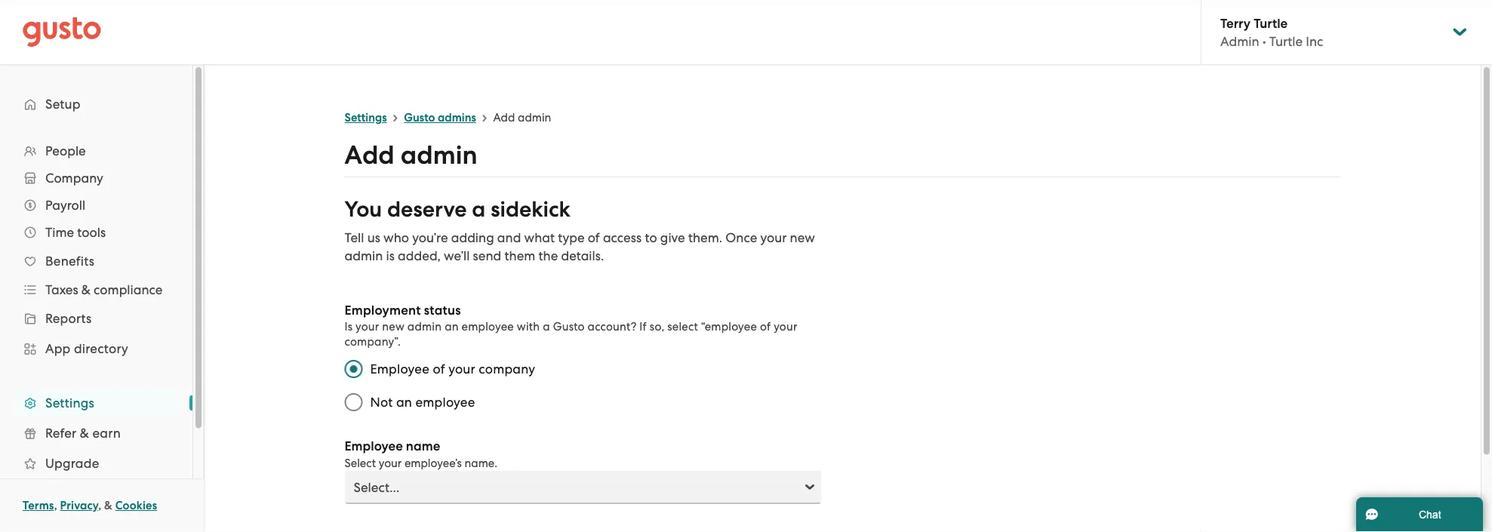 Task type: locate. For each thing, give the bounding box(es) containing it.
privacy link
[[60, 499, 98, 513]]

1 horizontal spatial of
[[588, 230, 600, 245]]

what
[[525, 230, 555, 245]]

1 vertical spatial add admin
[[345, 140, 478, 171]]

1 horizontal spatial new
[[790, 230, 815, 245]]

app directory
[[45, 341, 128, 356]]

earn
[[92, 426, 121, 441]]

0 vertical spatial employee
[[462, 320, 514, 333]]

a up adding
[[472, 196, 486, 222]]

turtle up "•"
[[1254, 15, 1288, 31]]

1 vertical spatial &
[[80, 426, 89, 441]]

add
[[494, 111, 515, 124], [345, 140, 395, 171]]

1 horizontal spatial add
[[494, 111, 515, 124]]

1 vertical spatial add
[[345, 140, 395, 171]]

employment status is your new admin an employee with a gusto account? if so, select "employee of your company".
[[345, 302, 798, 349]]

gusto admins
[[404, 111, 476, 125]]

0 vertical spatial employee
[[370, 362, 430, 377]]

refer & earn
[[45, 426, 121, 441]]

admin inside tell us who you're adding and what type of access to give them. once your new admin is added, we'll send them the details.
[[345, 248, 383, 264]]

setup link
[[15, 91, 177, 118]]

benefits
[[45, 254, 94, 269]]

home image
[[23, 17, 101, 47]]

& for compliance
[[81, 282, 91, 298]]

you deserve a sidekick
[[345, 196, 571, 222]]

settings left gusto admins
[[345, 111, 387, 125]]

terms , privacy , & cookies
[[23, 499, 157, 513]]

benefits link
[[15, 248, 177, 275]]

access
[[603, 230, 642, 245]]

settings link up refer & earn link
[[15, 390, 177, 417]]

0 horizontal spatial add admin
[[345, 140, 478, 171]]

terms
[[23, 499, 54, 513]]

admin inside employment status is your new admin an employee with a gusto account? if so, select "employee of your company".
[[408, 320, 442, 333]]

employee down employee of your company
[[416, 395, 475, 410]]

admins
[[438, 111, 476, 125]]

gusto admins link
[[404, 111, 476, 125]]

company
[[45, 171, 103, 186]]

1 vertical spatial a
[[543, 320, 550, 333]]

0 horizontal spatial an
[[396, 395, 412, 410]]

0 vertical spatial add
[[494, 111, 515, 124]]

you're
[[412, 230, 448, 245]]

employee of your company
[[370, 362, 536, 377]]

settings up refer on the bottom left of the page
[[45, 396, 94, 411]]

Employee of your company radio
[[337, 353, 370, 386]]

0 horizontal spatial gusto
[[404, 111, 435, 125]]

employee up select
[[345, 439, 403, 454]]

1 vertical spatial of
[[760, 320, 771, 333]]

1 vertical spatial employee
[[416, 395, 475, 410]]

0 horizontal spatial settings link
[[15, 390, 177, 417]]

adding
[[451, 230, 494, 245]]

admin
[[518, 111, 552, 124], [401, 140, 478, 171], [345, 248, 383, 264], [408, 320, 442, 333]]

1 horizontal spatial an
[[445, 320, 459, 333]]

& right taxes
[[81, 282, 91, 298]]

select
[[345, 456, 376, 470]]

new right once
[[790, 230, 815, 245]]

0 horizontal spatial add
[[345, 140, 395, 171]]

app
[[45, 341, 71, 356]]

upgrade link
[[15, 450, 177, 477]]

an right not
[[396, 395, 412, 410]]

setup
[[45, 97, 81, 112]]

employee for of
[[370, 362, 430, 377]]

your up company".
[[356, 320, 379, 333]]

of up details.
[[588, 230, 600, 245]]

0 vertical spatial settings
[[345, 111, 387, 125]]

0 vertical spatial add admin
[[494, 111, 552, 124]]

compliance
[[94, 282, 163, 298]]

who
[[384, 230, 409, 245]]

0 horizontal spatial a
[[472, 196, 486, 222]]

gusto
[[404, 111, 435, 125], [553, 320, 585, 333]]

your up select...
[[379, 456, 402, 470]]

taxes
[[45, 282, 78, 298]]

0 vertical spatial &
[[81, 282, 91, 298]]

is
[[345, 320, 353, 333]]

1 vertical spatial an
[[396, 395, 412, 410]]

a right with
[[543, 320, 550, 333]]

0 vertical spatial gusto
[[404, 111, 435, 125]]

& inside refer & earn link
[[80, 426, 89, 441]]

send
[[473, 248, 502, 264]]

of right "employee on the bottom of the page
[[760, 320, 771, 333]]

•
[[1263, 34, 1267, 49]]

an
[[445, 320, 459, 333], [396, 395, 412, 410]]

1 , from the left
[[54, 499, 57, 513]]

add up you
[[345, 140, 395, 171]]

2 horizontal spatial of
[[760, 320, 771, 333]]

an down status
[[445, 320, 459, 333]]

employee inside employee name select your employee's name.
[[345, 439, 403, 454]]

1 vertical spatial new
[[382, 320, 405, 333]]

company".
[[345, 335, 401, 349]]

them.
[[689, 230, 723, 245]]

list
[[0, 137, 193, 509]]

settings link
[[345, 111, 387, 125], [15, 390, 177, 417]]

if
[[640, 320, 647, 333]]

employee left with
[[462, 320, 514, 333]]

add admin
[[494, 111, 552, 124], [345, 140, 478, 171]]

settings
[[345, 111, 387, 125], [45, 396, 94, 411]]

& left 'earn'
[[80, 426, 89, 441]]

new inside tell us who you're adding and what type of access to give them. once your new admin is added, we'll send them the details.
[[790, 230, 815, 245]]

your inside employee name select your employee's name.
[[379, 456, 402, 470]]

employee inside employment status is your new admin an employee with a gusto account? if so, select "employee of your company".
[[462, 320, 514, 333]]

1 horizontal spatial ,
[[98, 499, 101, 513]]

list containing people
[[0, 137, 193, 509]]

your left company
[[449, 362, 476, 377]]

1 horizontal spatial gusto
[[553, 320, 585, 333]]

company button
[[15, 165, 177, 192]]

refer & earn link
[[15, 420, 177, 447]]

&
[[81, 282, 91, 298], [80, 426, 89, 441], [104, 499, 113, 513]]

& inside taxes & compliance dropdown button
[[81, 282, 91, 298]]

payroll button
[[15, 192, 177, 219]]

is
[[386, 248, 395, 264]]

turtle right "•"
[[1270, 34, 1304, 49]]

cookies
[[115, 499, 157, 513]]

1 vertical spatial settings
[[45, 396, 94, 411]]

tell
[[345, 230, 364, 245]]

, left the privacy
[[54, 499, 57, 513]]

0 horizontal spatial new
[[382, 320, 405, 333]]

not an employee
[[370, 395, 475, 410]]

your
[[761, 230, 787, 245], [356, 320, 379, 333], [774, 320, 798, 333], [449, 362, 476, 377], [379, 456, 402, 470]]

chat
[[1420, 509, 1442, 521]]

0 horizontal spatial ,
[[54, 499, 57, 513]]

of inside tell us who you're adding and what type of access to give them. once your new admin is added, we'll send them the details.
[[588, 230, 600, 245]]

gusto left the admins
[[404, 111, 435, 125]]

new down 'employment'
[[382, 320, 405, 333]]

Not an employee radio
[[337, 386, 370, 419]]

employee up not
[[370, 362, 430, 377]]

account?
[[588, 320, 637, 333]]

turtle
[[1254, 15, 1288, 31], [1270, 34, 1304, 49]]

0 vertical spatial new
[[790, 230, 815, 245]]

add right the admins
[[494, 111, 515, 124]]

0 horizontal spatial settings
[[45, 396, 94, 411]]

1 vertical spatial gusto
[[553, 320, 585, 333]]

0 vertical spatial of
[[588, 230, 600, 245]]

refer
[[45, 426, 77, 441]]

with
[[517, 320, 540, 333]]

add admin right the admins
[[494, 111, 552, 124]]

0 vertical spatial an
[[445, 320, 459, 333]]

terry
[[1221, 15, 1251, 31]]

add admin down gusto admins
[[345, 140, 478, 171]]

1 horizontal spatial add admin
[[494, 111, 552, 124]]

, left "cookies" button
[[98, 499, 101, 513]]

reports link
[[15, 305, 177, 332]]

once
[[726, 230, 758, 245]]

taxes & compliance button
[[15, 276, 177, 304]]

of
[[588, 230, 600, 245], [760, 320, 771, 333], [433, 362, 445, 377]]

1 vertical spatial employee
[[345, 439, 403, 454]]

settings link left gusto admins
[[345, 111, 387, 125]]

employee
[[462, 320, 514, 333], [416, 395, 475, 410]]

gusto right with
[[553, 320, 585, 333]]

2 vertical spatial of
[[433, 362, 445, 377]]

& left "cookies" button
[[104, 499, 113, 513]]

of up not an employee
[[433, 362, 445, 377]]

terms link
[[23, 499, 54, 513]]

the
[[539, 248, 558, 264]]

your right once
[[761, 230, 787, 245]]

1 horizontal spatial settings link
[[345, 111, 387, 125]]

1 horizontal spatial a
[[543, 320, 550, 333]]

chat button
[[1357, 498, 1484, 532]]

0 vertical spatial settings link
[[345, 111, 387, 125]]

0 horizontal spatial of
[[433, 362, 445, 377]]

,
[[54, 499, 57, 513], [98, 499, 101, 513]]



Task type: vqa. For each thing, say whether or not it's contained in the screenshot.
ADD to the left
yes



Task type: describe. For each thing, give the bounding box(es) containing it.
directory
[[74, 341, 128, 356]]

deserve
[[387, 196, 467, 222]]

employee name select your employee's name.
[[345, 439, 498, 470]]

payroll
[[45, 198, 85, 213]]

of inside employment status is your new admin an employee with a gusto account? if so, select "employee of your company".
[[760, 320, 771, 333]]

details.
[[561, 248, 604, 264]]

gusto inside employment status is your new admin an employee with a gusto account? if so, select "employee of your company".
[[553, 320, 585, 333]]

inc
[[1307, 34, 1324, 49]]

taxes & compliance
[[45, 282, 163, 298]]

upgrade
[[45, 456, 99, 471]]

time
[[45, 225, 74, 240]]

and
[[498, 230, 521, 245]]

1 vertical spatial turtle
[[1270, 34, 1304, 49]]

to
[[645, 230, 658, 245]]

employment
[[345, 302, 421, 318]]

& for earn
[[80, 426, 89, 441]]

type
[[558, 230, 585, 245]]

people button
[[15, 137, 177, 165]]

give
[[661, 230, 685, 245]]

2 vertical spatial &
[[104, 499, 113, 513]]

gusto navigation element
[[0, 65, 193, 532]]

cookies button
[[115, 497, 157, 515]]

name.
[[465, 456, 498, 470]]

not
[[370, 395, 393, 410]]

name
[[406, 439, 440, 454]]

new inside employment status is your new admin an employee with a gusto account? if so, select "employee of your company".
[[382, 320, 405, 333]]

sidekick
[[491, 196, 571, 222]]

settings inside gusto navigation 'element'
[[45, 396, 94, 411]]

app directory link
[[15, 335, 177, 362]]

tools
[[77, 225, 106, 240]]

1 vertical spatial settings link
[[15, 390, 177, 417]]

privacy
[[60, 499, 98, 513]]

people
[[45, 143, 86, 159]]

0 vertical spatial turtle
[[1254, 15, 1288, 31]]

select
[[668, 320, 699, 333]]

time tools button
[[15, 219, 177, 246]]

you
[[345, 196, 382, 222]]

your inside tell us who you're adding and what type of access to give them. once your new admin is added, we'll send them the details.
[[761, 230, 787, 245]]

your right "employee on the bottom of the page
[[774, 320, 798, 333]]

"employee
[[701, 320, 758, 333]]

2 , from the left
[[98, 499, 101, 513]]

we'll
[[444, 248, 470, 264]]

admin
[[1221, 34, 1260, 49]]

them
[[505, 248, 536, 264]]

1 horizontal spatial settings
[[345, 111, 387, 125]]

company
[[479, 362, 536, 377]]

an inside employment status is your new admin an employee with a gusto account? if so, select "employee of your company".
[[445, 320, 459, 333]]

0 vertical spatial a
[[472, 196, 486, 222]]

so,
[[650, 320, 665, 333]]

us
[[367, 230, 381, 245]]

added,
[[398, 248, 441, 264]]

tell us who you're adding and what type of access to give them. once your new admin is added, we'll send them the details.
[[345, 230, 815, 264]]

employee's
[[405, 456, 462, 470]]

terry turtle admin • turtle inc
[[1221, 15, 1324, 49]]

select...
[[354, 480, 400, 495]]

a inside employment status is your new admin an employee with a gusto account? if so, select "employee of your company".
[[543, 320, 550, 333]]

reports
[[45, 311, 92, 326]]

status
[[424, 302, 461, 318]]

time tools
[[45, 225, 106, 240]]

employee for name
[[345, 439, 403, 454]]



